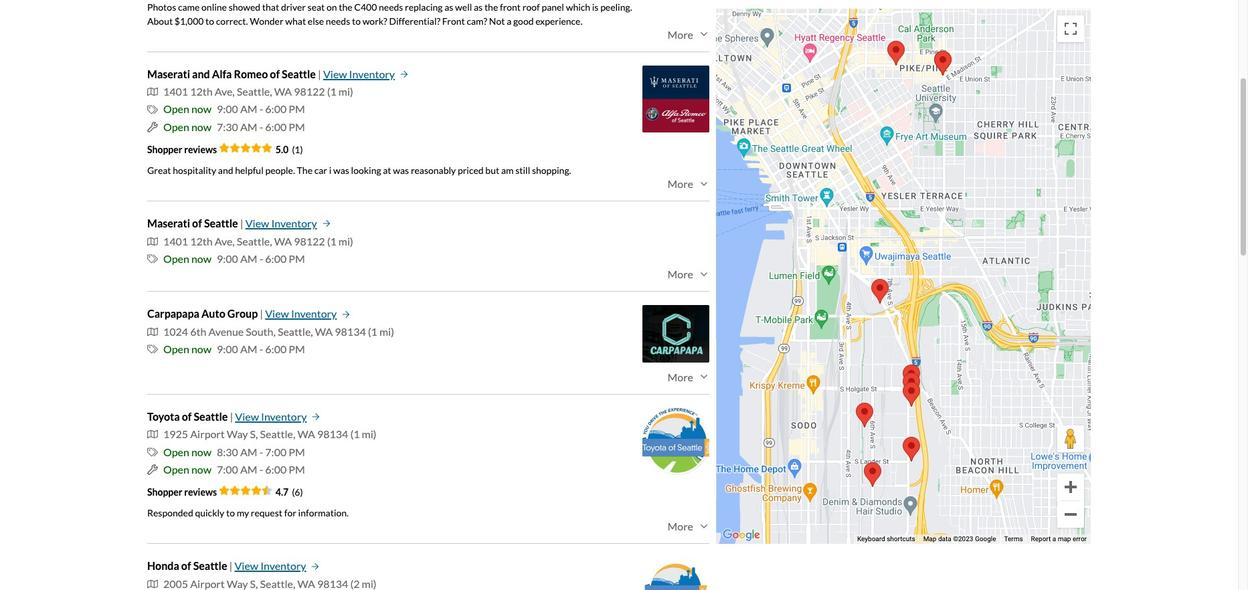 Task type: locate. For each thing, give the bounding box(es) containing it.
now left 8:30
[[191, 446, 212, 458]]

car
[[314, 165, 327, 176]]

0 vertical spatial ave,
[[215, 85, 235, 98]]

5 pm from the top
[[289, 446, 305, 458]]

open down 1024 at the left of page
[[163, 343, 189, 356]]

1 map image from the top
[[147, 87, 158, 97]]

now down the "open now 8:30 am - 7:00 pm"
[[191, 463, 212, 476]]

2 vertical spatial tags image
[[147, 344, 158, 355]]

1 vertical spatial s,
[[250, 578, 258, 590]]

open for carpapapa tags icon
[[163, 343, 189, 356]]

now left 7:30
[[191, 120, 212, 133]]

9:00 down avenue
[[217, 343, 238, 356]]

seattle, for honda of seattle
[[260, 578, 295, 590]]

maserati of seattle |
[[147, 217, 243, 230]]

and left helpful
[[218, 165, 233, 176]]

open now 9:00 am - 6:00 pm
[[163, 103, 305, 115], [163, 252, 305, 265], [163, 343, 305, 356]]

1 - from the top
[[259, 103, 263, 115]]

seattle right honda
[[193, 560, 227, 573]]

0 vertical spatial 1401 12th ave, seattle, wa 98122         (1 mi)
[[163, 85, 353, 98]]

reasonably
[[411, 165, 456, 176]]

2 shopper reviews from the top
[[147, 487, 219, 498]]

shopper reviews
[[147, 144, 219, 155], [147, 487, 219, 498]]

was right 'at'
[[393, 165, 409, 176]]

wa for carpapapa auto group
[[315, 325, 333, 338]]

view for carpapapa auto group |
[[265, 308, 289, 320]]

5.0 (1)
[[276, 144, 303, 155]]

2 pm from the top
[[289, 120, 305, 133]]

1 horizontal spatial 7:00
[[265, 446, 287, 458]]

more down carpapapa auto group logo
[[668, 371, 693, 383]]

6 - from the top
[[259, 463, 263, 476]]

98122
[[294, 85, 325, 98], [294, 235, 325, 247]]

error
[[1073, 535, 1087, 542]]

6 now from the top
[[191, 463, 212, 476]]

tags image
[[147, 104, 158, 115], [147, 254, 158, 265], [147, 344, 158, 355]]

of up 2005
[[181, 560, 191, 573]]

map image for 1925 airport way s, seattle, wa 98134         (1 mi)
[[147, 429, 158, 440]]

2 12th from the top
[[190, 235, 213, 247]]

-
[[259, 103, 263, 115], [259, 120, 263, 133], [259, 252, 263, 265], [259, 343, 263, 356], [259, 446, 263, 458], [259, 463, 263, 476]]

1 vertical spatial ave,
[[215, 235, 235, 247]]

s, for honda of seattle
[[250, 578, 258, 590]]

1401 down maserati and alfa romeo of seattle |
[[163, 85, 188, 98]]

am up group
[[240, 252, 257, 265]]

9:00 for group
[[217, 343, 238, 356]]

reviews for 7:00
[[184, 487, 217, 498]]

maserati and alfa romeo of seattle |
[[147, 67, 321, 80]]

4 more button from the top
[[668, 371, 710, 383]]

my
[[237, 508, 249, 519]]

group
[[227, 308, 258, 320]]

2 map image from the top
[[147, 327, 158, 337]]

0 vertical spatial and
[[192, 67, 210, 80]]

maserati down great
[[147, 217, 190, 230]]

1401 down maserati of seattle |
[[163, 235, 188, 247]]

open now 9:00 am - 6:00 pm for seattle
[[163, 252, 305, 265]]

seattle right romeo
[[282, 67, 316, 80]]

way down honda of seattle |
[[227, 578, 248, 590]]

1 open from the top
[[163, 103, 189, 115]]

4 more from the top
[[668, 371, 693, 383]]

0 horizontal spatial 7:00
[[217, 463, 238, 476]]

2 angle down image from the top
[[699, 269, 710, 280]]

arrow right image
[[400, 70, 408, 78], [322, 220, 330, 228], [342, 310, 350, 318], [312, 413, 320, 421]]

1401 for of
[[163, 235, 188, 247]]

6 am from the top
[[240, 463, 257, 476]]

4 open from the top
[[163, 343, 189, 356]]

1 12th from the top
[[190, 85, 213, 98]]

of
[[270, 67, 280, 80], [192, 217, 202, 230], [182, 410, 192, 423], [181, 560, 191, 573]]

0 horizontal spatial was
[[333, 165, 349, 176]]

1925 airport way s, seattle, wa 98134         (1 mi)
[[163, 428, 377, 441]]

1 1401 12th ave, seattle, wa 98122         (1 mi) from the top
[[163, 85, 353, 98]]

data
[[938, 535, 952, 542]]

am right 7:30
[[240, 120, 257, 133]]

am down south,
[[240, 343, 257, 356]]

request
[[251, 508, 282, 519]]

1 ave, from the top
[[215, 85, 235, 98]]

1 vertical spatial airport
[[190, 578, 225, 590]]

5 - from the top
[[259, 446, 263, 458]]

1 vertical spatial open now 9:00 am - 6:00 pm
[[163, 252, 305, 265]]

0 vertical spatial 9:00
[[217, 103, 238, 115]]

maserati and alfa romeo of seattle image
[[934, 50, 952, 75]]

1 s, from the top
[[250, 428, 258, 441]]

of down hospitality at the left
[[192, 217, 202, 230]]

ave, for seattle
[[215, 235, 235, 247]]

1 vertical spatial tags image
[[147, 254, 158, 265]]

2 airport from the top
[[190, 578, 225, 590]]

2 vertical spatial 98134
[[317, 578, 348, 590]]

2 shopper from the top
[[147, 487, 182, 498]]

1 vertical spatial map image
[[147, 327, 158, 337]]

reviews
[[184, 144, 217, 155], [184, 487, 217, 498]]

0 horizontal spatial and
[[192, 67, 210, 80]]

map data ©2023 google
[[923, 535, 996, 542]]

mi) for 1925 airport way s, seattle, wa 98134         (1 mi)
[[362, 428, 377, 441]]

maserati for maserati and alfa romeo of seattle
[[147, 67, 190, 80]]

reviews for 7:30
[[184, 144, 217, 155]]

2 tags image from the top
[[147, 254, 158, 265]]

1 vertical spatial map image
[[147, 429, 158, 440]]

avenue
[[208, 325, 244, 338]]

view inventory for carpapapa auto group |
[[265, 308, 337, 320]]

seattle down hospitality at the left
[[204, 217, 238, 230]]

0 vertical spatial shopper reviews
[[147, 144, 219, 155]]

map image up tags image
[[147, 429, 158, 440]]

5 am from the top
[[240, 446, 257, 458]]

0 vertical spatial 12th
[[190, 85, 213, 98]]

toyota
[[147, 410, 180, 423]]

tags image down carpapapa
[[147, 344, 158, 355]]

2 more button from the top
[[668, 178, 710, 190]]

view for maserati and alfa romeo of seattle |
[[323, 67, 347, 80]]

5 open from the top
[[163, 446, 189, 458]]

carpapapa auto group image
[[872, 278, 889, 303]]

|
[[318, 67, 321, 80], [240, 217, 243, 230], [260, 308, 263, 320], [230, 410, 233, 423], [229, 560, 233, 573]]

now down maserati of seattle |
[[191, 252, 212, 265]]

5 more button from the top
[[668, 520, 710, 533]]

shopping.
[[532, 165, 571, 176]]

mi)
[[339, 85, 353, 98], [339, 235, 353, 247], [380, 325, 394, 338], [362, 428, 377, 441], [362, 578, 377, 590]]

1 vertical spatial 98122
[[294, 235, 325, 247]]

4 pm from the top
[[289, 343, 305, 356]]

airport down honda of seattle |
[[190, 578, 225, 590]]

4 angle down image from the top
[[699, 521, 710, 532]]

angle down image
[[699, 29, 710, 40], [699, 269, 710, 280], [699, 372, 710, 382], [699, 521, 710, 532]]

1 vertical spatial maserati
[[147, 217, 190, 230]]

1401
[[163, 85, 188, 98], [163, 235, 188, 247]]

1 vertical spatial way
[[227, 578, 248, 590]]

mercedes-benz of seattle image
[[903, 382, 920, 406]]

0 vertical spatial map image
[[147, 236, 158, 247]]

1 horizontal spatial and
[[218, 165, 233, 176]]

more up honda of seattle logo
[[668, 520, 693, 533]]

2 open from the top
[[163, 120, 189, 133]]

shopper
[[147, 144, 182, 155], [147, 487, 182, 498]]

quickly
[[195, 508, 224, 519]]

1 vertical spatial and
[[218, 165, 233, 176]]

| for toyota of seattle
[[230, 410, 233, 423]]

more button for carpapapa auto group logo
[[668, 371, 710, 383]]

2 1401 12th ave, seattle, wa 98122         (1 mi) from the top
[[163, 235, 353, 247]]

3 pm from the top
[[289, 252, 305, 265]]

2 way from the top
[[227, 578, 248, 590]]

airport for 2005
[[190, 578, 225, 590]]

3 am from the top
[[240, 252, 257, 265]]

view inventory link
[[323, 65, 408, 83], [245, 215, 330, 233], [265, 306, 350, 323], [235, 408, 320, 426], [235, 558, 320, 576]]

more button
[[668, 28, 710, 41], [668, 178, 710, 190], [668, 268, 710, 281], [668, 371, 710, 383], [668, 520, 710, 533]]

mi) for 2005 airport way s, seattle, wa 98134         (2 mi)
[[362, 578, 377, 590]]

1 98122 from the top
[[294, 85, 325, 98]]

2 vertical spatial map image
[[147, 579, 158, 590]]

arrow right image
[[312, 563, 320, 571]]

1 was from the left
[[333, 165, 349, 176]]

now up open now 7:30 am - 6:00 pm
[[191, 103, 212, 115]]

9:00 up 7:30
[[217, 103, 238, 115]]

1 more button from the top
[[668, 28, 710, 41]]

view inventory for maserati of seattle |
[[245, 217, 317, 230]]

map image left 1024 at the left of page
[[147, 327, 158, 337]]

open now 9:00 am - 6:00 pm down avenue
[[163, 343, 305, 356]]

more up the maserati and alfa romeo of seattle logo
[[668, 28, 693, 41]]

am right 8:30
[[240, 446, 257, 458]]

seattle up 8:30
[[194, 410, 228, 423]]

open down '1925'
[[163, 446, 189, 458]]

0 vertical spatial airport
[[190, 428, 225, 441]]

tags image for maserati
[[147, 254, 158, 265]]

adamsgarage / sodo moto image
[[903, 436, 920, 461]]

carpapapa auto group |
[[147, 308, 263, 320]]

3 open from the top
[[163, 252, 189, 265]]

angle down image for more 'button' related to carpapapa auto group logo
[[699, 372, 710, 382]]

1 vertical spatial 7:00
[[217, 463, 238, 476]]

0 vertical spatial tags image
[[147, 104, 158, 115]]

7:00 down 8:30
[[217, 463, 238, 476]]

open right wrench image
[[163, 463, 189, 476]]

7:00 down 1925 airport way s, seattle, wa 98134         (1 mi)
[[265, 446, 287, 458]]

way up the "open now 8:30 am - 7:00 pm"
[[227, 428, 248, 441]]

report a map error
[[1031, 535, 1087, 542]]

9:00
[[217, 103, 238, 115], [217, 252, 238, 265], [217, 343, 238, 356]]

shopper reviews up responded
[[147, 487, 219, 498]]

0 vertical spatial map image
[[147, 87, 158, 97]]

of up '1925'
[[182, 410, 192, 423]]

keyboard
[[857, 535, 885, 542]]

inventory for maserati and alfa romeo of seattle |
[[349, 67, 395, 80]]

3 open now 9:00 am - 6:00 pm from the top
[[163, 343, 305, 356]]

was
[[333, 165, 349, 176], [393, 165, 409, 176]]

3 angle down image from the top
[[699, 372, 710, 382]]

tags image down maserati of seattle |
[[147, 254, 158, 265]]

2 s, from the top
[[250, 578, 258, 590]]

shopper up responded
[[147, 487, 182, 498]]

1 vertical spatial 12th
[[190, 235, 213, 247]]

1 pm from the top
[[289, 103, 305, 115]]

0 vertical spatial way
[[227, 428, 248, 441]]

view inventory
[[323, 67, 395, 80], [245, 217, 317, 230], [265, 308, 337, 320], [235, 410, 307, 423], [235, 560, 306, 573]]

0 vertical spatial s,
[[250, 428, 258, 441]]

2 map image from the top
[[147, 429, 158, 440]]

map image
[[147, 87, 158, 97], [147, 429, 158, 440]]

ave, for alfa
[[215, 85, 235, 98]]

8:30
[[217, 446, 238, 458]]

more
[[668, 28, 693, 41], [668, 178, 693, 190], [668, 268, 693, 281], [668, 371, 693, 383], [668, 520, 693, 533]]

report
[[1031, 535, 1051, 542]]

now down 6th
[[191, 343, 212, 356]]

4 6:00 from the top
[[265, 343, 287, 356]]

inventory for maserati of seattle |
[[271, 217, 317, 230]]

4 - from the top
[[259, 343, 263, 356]]

open
[[163, 103, 189, 115], [163, 120, 189, 133], [163, 252, 189, 265], [163, 343, 189, 356], [163, 446, 189, 458], [163, 463, 189, 476]]

1 vertical spatial shopper
[[147, 487, 182, 498]]

3 more button from the top
[[668, 268, 710, 281]]

open now 9:00 am - 6:00 pm up open now 7:30 am - 6:00 pm
[[163, 103, 305, 115]]

open down maserati of seattle |
[[163, 252, 189, 265]]

1 vertical spatial shopper reviews
[[147, 487, 219, 498]]

2 vertical spatial open now 9:00 am - 6:00 pm
[[163, 343, 305, 356]]

1 vertical spatial 1401 12th ave, seattle, wa 98122         (1 mi)
[[163, 235, 353, 247]]

1 shopper reviews from the top
[[147, 144, 219, 155]]

arrow right image for maserati and alfa romeo of seattle |
[[400, 70, 408, 78]]

airport down the toyota of seattle |
[[190, 428, 225, 441]]

0 vertical spatial maserati
[[147, 67, 190, 80]]

shopper reviews up hospitality at the left
[[147, 144, 219, 155]]

pm for tags image
[[289, 446, 305, 458]]

98122 for maserati and alfa romeo of seattle |
[[294, 85, 325, 98]]

paramount motors nw image
[[864, 462, 882, 487]]

2005 airport way s, seattle, wa 98134         (2 mi)
[[163, 578, 377, 590]]

maserati left alfa
[[147, 67, 190, 80]]

0 vertical spatial 1401
[[163, 85, 188, 98]]

1 1401 from the top
[[163, 85, 188, 98]]

98134 for 2005 airport way s, seattle, wa 98134         (2 mi)
[[317, 578, 348, 590]]

shopper up great
[[147, 144, 182, 155]]

2 ave, from the top
[[215, 235, 235, 247]]

map image
[[147, 236, 158, 247], [147, 327, 158, 337], [147, 579, 158, 590]]

2 reviews from the top
[[184, 487, 217, 498]]

s, for toyota of seattle
[[250, 428, 258, 441]]

of for maserati of seattle |
[[192, 217, 202, 230]]

open up open now 7:30 am - 6:00 pm
[[163, 103, 189, 115]]

map image for maserati of seattle |
[[147, 236, 158, 247]]

7:00
[[265, 446, 287, 458], [217, 463, 238, 476]]

1 angle down image from the top
[[699, 29, 710, 40]]

12th down maserati of seattle |
[[190, 235, 213, 247]]

map image up wrench icon
[[147, 87, 158, 97]]

pm for wrench image
[[289, 463, 305, 476]]

9:00 down maserati of seattle |
[[217, 252, 238, 265]]

of right romeo
[[270, 67, 280, 80]]

1 way from the top
[[227, 428, 248, 441]]

2 vertical spatial 9:00
[[217, 343, 238, 356]]

open now 7:00 am - 6:00 pm
[[163, 463, 305, 476]]

1 tags image from the top
[[147, 104, 158, 115]]

1 reviews from the top
[[184, 144, 217, 155]]

ave, down alfa
[[215, 85, 235, 98]]

1 horizontal spatial was
[[393, 165, 409, 176]]

seattle,
[[237, 85, 272, 98], [237, 235, 272, 247], [278, 325, 313, 338], [260, 428, 295, 441], [260, 578, 295, 590]]

ave, down maserati of seattle |
[[215, 235, 235, 247]]

map image down maserati of seattle |
[[147, 236, 158, 247]]

responded quickly to my request for information.
[[147, 508, 349, 519]]

ave,
[[215, 85, 235, 98], [215, 235, 235, 247]]

3 9:00 from the top
[[217, 343, 238, 356]]

3 - from the top
[[259, 252, 263, 265]]

1 vertical spatial reviews
[[184, 487, 217, 498]]

1 map image from the top
[[147, 236, 158, 247]]

shopper for open now 7:00 am - 6:00 pm
[[147, 487, 182, 498]]

1 airport from the top
[[190, 428, 225, 441]]

0 vertical spatial open now 9:00 am - 6:00 pm
[[163, 103, 305, 115]]

0 vertical spatial 7:00
[[265, 446, 287, 458]]

now
[[191, 103, 212, 115], [191, 120, 212, 133], [191, 252, 212, 265], [191, 343, 212, 356], [191, 446, 212, 458], [191, 463, 212, 476]]

(1)
[[292, 144, 303, 155]]

0 vertical spatial 98134
[[335, 325, 366, 338]]

1 shopper from the top
[[147, 144, 182, 155]]

1925
[[163, 428, 188, 441]]

1 vertical spatial 1401
[[163, 235, 188, 247]]

3 tags image from the top
[[147, 344, 158, 355]]

12th
[[190, 85, 213, 98], [190, 235, 213, 247]]

6 open from the top
[[163, 463, 189, 476]]

0 vertical spatial shopper
[[147, 144, 182, 155]]

1 now from the top
[[191, 103, 212, 115]]

angle down image for toyota of seattle logo more 'button'
[[699, 521, 710, 532]]

1401 12th ave, seattle, wa 98122         (1 mi) down romeo
[[163, 85, 353, 98]]

honda of seattle logo image
[[643, 558, 710, 590]]

1401 12th ave, seattle, wa 98122         (1 mi) for romeo
[[163, 85, 353, 98]]

1 vertical spatial 9:00
[[217, 252, 238, 265]]

tags image up wrench icon
[[147, 104, 158, 115]]

terms link
[[1004, 535, 1023, 542]]

1 open now 9:00 am - 6:00 pm from the top
[[163, 103, 305, 115]]

reviews up hospitality at the left
[[184, 144, 217, 155]]

98134
[[335, 325, 366, 338], [317, 428, 348, 441], [317, 578, 348, 590]]

6 pm from the top
[[289, 463, 305, 476]]

9:00 for seattle
[[217, 252, 238, 265]]

more left angle down icon
[[668, 178, 693, 190]]

2 more from the top
[[668, 178, 693, 190]]

reviews up quickly
[[184, 487, 217, 498]]

2 maserati from the top
[[147, 217, 190, 230]]

0 vertical spatial 98122
[[294, 85, 325, 98]]

view
[[323, 67, 347, 80], [245, 217, 269, 230], [265, 308, 289, 320], [235, 410, 259, 423], [235, 560, 258, 573]]

maserati
[[147, 67, 190, 80], [147, 217, 190, 230]]

5 more from the top
[[668, 520, 693, 533]]

map image for 1401 12th ave, seattle, wa 98122         (1 mi)
[[147, 87, 158, 97]]

1024
[[163, 325, 188, 338]]

more for carpapapa auto group logo
[[668, 371, 693, 383]]

5 now from the top
[[191, 446, 212, 458]]

am up open now 7:30 am - 6:00 pm
[[240, 103, 257, 115]]

people.
[[265, 165, 295, 176]]

map image down honda
[[147, 579, 158, 590]]

and
[[192, 67, 210, 80], [218, 165, 233, 176]]

2 open now 9:00 am - 6:00 pm from the top
[[163, 252, 305, 265]]

view inventory link for toyota of seattle |
[[235, 408, 320, 426]]

shopper reviews for open now 7:30 am - 6:00 pm
[[147, 144, 219, 155]]

more up carpapapa auto group logo
[[668, 268, 693, 281]]

1401 12th ave, seattle, wa 98122         (1 mi)
[[163, 85, 353, 98], [163, 235, 353, 247]]

s,
[[250, 428, 258, 441], [250, 578, 258, 590]]

tags image
[[147, 447, 158, 458]]

6th
[[190, 325, 206, 338]]

view for maserati of seattle |
[[245, 217, 269, 230]]

1 vertical spatial 98134
[[317, 428, 348, 441]]

open for third tags icon from the bottom of the page
[[163, 103, 189, 115]]

wa
[[274, 85, 292, 98], [274, 235, 292, 247], [315, 325, 333, 338], [297, 428, 315, 441], [297, 578, 315, 590]]

and left alfa
[[192, 67, 210, 80]]

am down the "open now 8:30 am - 7:00 pm"
[[240, 463, 257, 476]]

12th down alfa
[[190, 85, 213, 98]]

0 vertical spatial reviews
[[184, 144, 217, 155]]

2 98122 from the top
[[294, 235, 325, 247]]

open right wrench icon
[[163, 120, 189, 133]]

2 9:00 from the top
[[217, 252, 238, 265]]

©2023
[[953, 535, 974, 542]]

2 6:00 from the top
[[265, 120, 287, 133]]

1 maserati from the top
[[147, 67, 190, 80]]

(1
[[327, 85, 337, 98], [327, 235, 337, 247], [368, 325, 377, 338], [350, 428, 360, 441]]

inventory
[[349, 67, 395, 80], [271, 217, 317, 230], [291, 308, 337, 320], [261, 410, 307, 423], [260, 560, 306, 573]]

open now 9:00 am - 6:00 pm down maserati of seattle |
[[163, 252, 305, 265]]

i
[[329, 165, 332, 176]]

open for tags icon corresponding to maserati
[[163, 252, 189, 265]]

way for honda of seattle
[[227, 578, 248, 590]]

2 1401 from the top
[[163, 235, 188, 247]]

1401 12th ave, seattle, wa 98122         (1 mi) down maserati of seattle |
[[163, 235, 353, 247]]

6:00
[[265, 103, 287, 115], [265, 120, 287, 133], [265, 252, 287, 265], [265, 343, 287, 356], [265, 463, 287, 476]]

was right i on the left top of the page
[[333, 165, 349, 176]]

wa for honda of seattle
[[297, 578, 315, 590]]



Task type: describe. For each thing, give the bounding box(es) containing it.
view for toyota of seattle |
[[235, 410, 259, 423]]

responded
[[147, 508, 193, 519]]

to
[[226, 508, 235, 519]]

a
[[1053, 535, 1056, 542]]

98122 for maserati of seattle |
[[294, 235, 325, 247]]

maserati and alfa romeo of seattle logo image
[[643, 65, 710, 132]]

| for carpapapa auto group
[[260, 308, 263, 320]]

more button for the maserati and alfa romeo of seattle logo
[[668, 178, 710, 190]]

keyboard shortcuts button
[[857, 534, 915, 544]]

1401 for and
[[163, 85, 188, 98]]

pm for carpapapa tags icon
[[289, 343, 305, 356]]

shopper reviews for open now 7:00 am - 6:00 pm
[[147, 487, 219, 498]]

hospitality
[[173, 165, 216, 176]]

helpful
[[235, 165, 264, 176]]

maserati for maserati of seattle
[[147, 217, 190, 230]]

mi) for 1024 6th avenue south, seattle, wa 98134         (1 mi)
[[380, 325, 394, 338]]

information.
[[298, 508, 349, 519]]

1 am from the top
[[240, 103, 257, 115]]

honda of seattle |
[[147, 560, 233, 573]]

bmw seattle image
[[888, 40, 905, 65]]

priced
[[458, 165, 484, 176]]

3 now from the top
[[191, 252, 212, 265]]

but
[[486, 165, 499, 176]]

view inventory link for maserati of seattle |
[[245, 215, 330, 233]]

(2
[[350, 578, 360, 590]]

pm for tags icon corresponding to maserati
[[289, 252, 305, 265]]

great hospitality and helpful people. the car i was looking at was reasonably priced but am still shopping.
[[147, 165, 571, 176]]

for
[[284, 508, 296, 519]]

am
[[501, 165, 514, 176]]

3 more from the top
[[668, 268, 693, 281]]

toyota of seattle logo image
[[643, 408, 710, 475]]

alfa
[[212, 67, 232, 80]]

seattle for honda of seattle |
[[193, 560, 227, 573]]

4 am from the top
[[240, 343, 257, 356]]

carpapapa
[[147, 308, 199, 320]]

2 now from the top
[[191, 120, 212, 133]]

google
[[975, 535, 996, 542]]

seattle, for carpapapa auto group
[[278, 325, 313, 338]]

view inventory for maserati and alfa romeo of seattle |
[[323, 67, 395, 80]]

open now 7:30 am - 6:00 pm
[[163, 120, 305, 133]]

wrench image
[[147, 465, 158, 475]]

12th for of
[[190, 235, 213, 247]]

toyota of seattle image
[[903, 364, 920, 389]]

wrench image
[[147, 122, 158, 133]]

arrow right image for maserati of seattle |
[[322, 220, 330, 228]]

open for wrench icon
[[163, 120, 189, 133]]

pm for wrench icon
[[289, 120, 305, 133]]

south,
[[246, 325, 276, 338]]

shopper for open now 7:30 am - 6:00 pm
[[147, 144, 182, 155]]

seattle for maserati of seattle |
[[204, 217, 238, 230]]

shortcuts
[[887, 535, 915, 542]]

4.7
[[276, 487, 289, 498]]

honda of seattle image
[[903, 372, 920, 397]]

1024 6th avenue south, seattle, wa 98134         (1 mi)
[[163, 325, 394, 338]]

2005
[[163, 578, 188, 590]]

3 map image from the top
[[147, 579, 158, 590]]

view inventory for toyota of seattle |
[[235, 410, 307, 423]]

great
[[147, 165, 171, 176]]

at
[[383, 165, 391, 176]]

1 9:00 from the top
[[217, 103, 238, 115]]

1 6:00 from the top
[[265, 103, 287, 115]]

inventory for carpapapa auto group |
[[291, 308, 337, 320]]

map
[[923, 535, 937, 542]]

angle down image for third more 'button' from the bottom
[[699, 269, 710, 280]]

arrow right image for toyota of seattle |
[[312, 413, 320, 421]]

2 - from the top
[[259, 120, 263, 133]]

seattle for toyota of seattle |
[[194, 410, 228, 423]]

2 was from the left
[[393, 165, 409, 176]]

carpapapa auto group logo image
[[643, 306, 710, 363]]

| for maserati of seattle
[[240, 217, 243, 230]]

more for toyota of seattle logo
[[668, 520, 693, 533]]

still
[[516, 165, 530, 176]]

5 6:00 from the top
[[265, 463, 287, 476]]

way for toyota of seattle
[[227, 428, 248, 441]]

open for wrench image
[[163, 463, 189, 476]]

arrow right image for carpapapa auto group |
[[342, 310, 350, 318]]

toyota of seattle |
[[147, 410, 233, 423]]

wa for toyota of seattle
[[297, 428, 315, 441]]

keyboard shortcuts
[[857, 535, 915, 542]]

honda
[[147, 560, 179, 573]]

the
[[297, 165, 313, 176]]

the shop auto group image
[[856, 402, 874, 427]]

map region
[[716, 8, 1091, 544]]

98134 for 1024 6th avenue south, seattle, wa 98134         (1 mi)
[[335, 325, 366, 338]]

view inventory link for maserati and alfa romeo of seattle |
[[323, 65, 408, 83]]

auto
[[201, 308, 225, 320]]

1 more from the top
[[668, 28, 693, 41]]

terms
[[1004, 535, 1023, 542]]

google image
[[720, 526, 764, 544]]

open for tags image
[[163, 446, 189, 458]]

98134 for 1925 airport way s, seattle, wa 98134         (1 mi)
[[317, 428, 348, 441]]

map image for carpapapa auto group |
[[147, 327, 158, 337]]

pm for third tags icon from the bottom of the page
[[289, 103, 305, 115]]

airport for 1925
[[190, 428, 225, 441]]

angle down image for first more 'button' from the top of the page
[[699, 29, 710, 40]]

12th for and
[[190, 85, 213, 98]]

1401 12th ave, seattle, wa 98122         (1 mi) for |
[[163, 235, 353, 247]]

angle down image
[[699, 179, 710, 189]]

inventory for toyota of seattle |
[[261, 410, 307, 423]]

5.0
[[276, 144, 289, 155]]

of for honda of seattle |
[[181, 560, 191, 573]]

seattle, for toyota of seattle
[[260, 428, 295, 441]]

4 now from the top
[[191, 343, 212, 356]]

more button for toyota of seattle logo
[[668, 520, 710, 533]]

(6)
[[292, 487, 303, 498]]

7:30
[[217, 120, 238, 133]]

report a map error link
[[1031, 535, 1087, 542]]

tags image for carpapapa
[[147, 344, 158, 355]]

4.7 (6)
[[276, 487, 303, 498]]

2 am from the top
[[240, 120, 257, 133]]

open now 9:00 am - 6:00 pm for group
[[163, 343, 305, 356]]

view inventory link for carpapapa auto group |
[[265, 306, 350, 323]]

open now 8:30 am - 7:00 pm
[[163, 446, 305, 458]]

more for the maserati and alfa romeo of seattle logo
[[668, 178, 693, 190]]

maserati of seattle image
[[934, 50, 952, 75]]

romeo
[[234, 67, 268, 80]]

of for toyota of seattle |
[[182, 410, 192, 423]]

looking
[[351, 165, 381, 176]]

map
[[1058, 535, 1071, 542]]

3 6:00 from the top
[[265, 252, 287, 265]]



Task type: vqa. For each thing, say whether or not it's contained in the screenshot.
the top MPG
no



